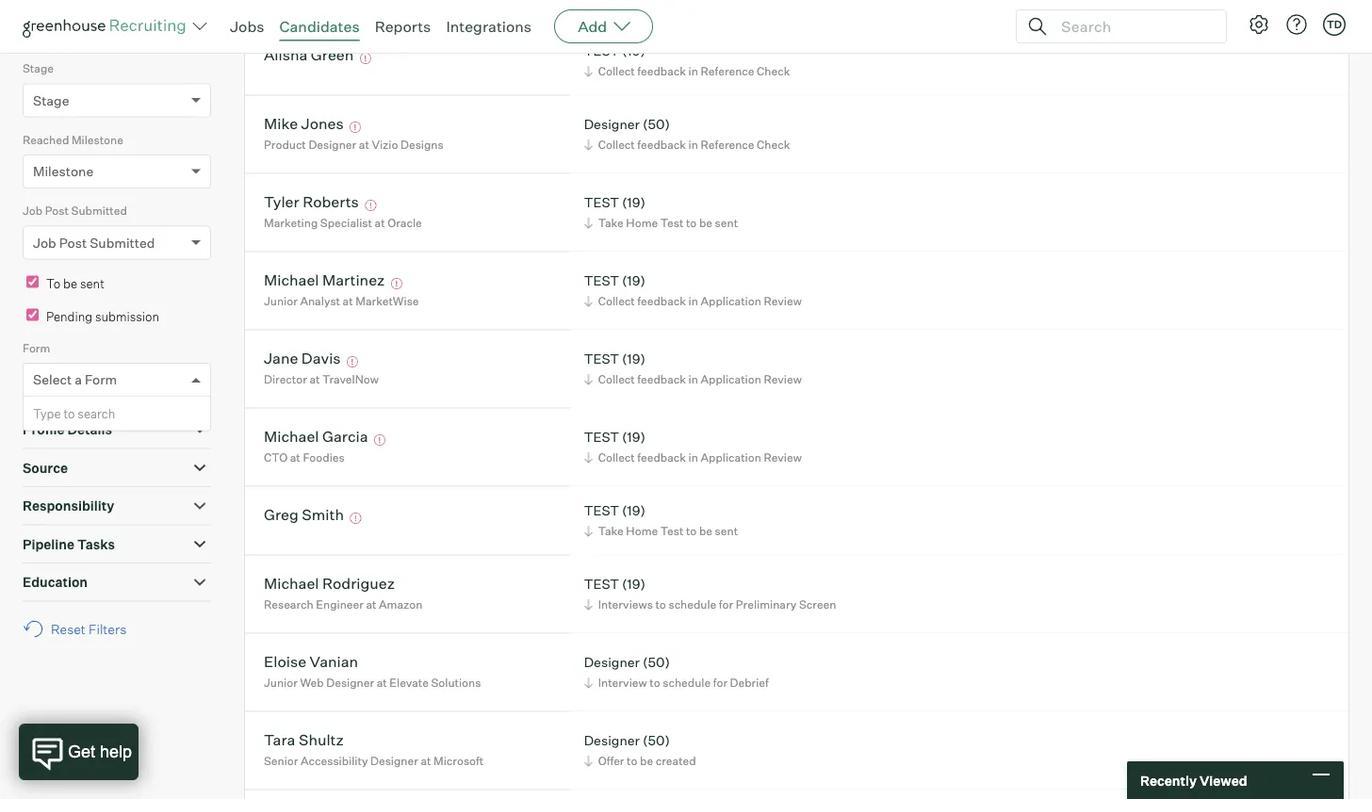 Task type: describe. For each thing, give the bounding box(es) containing it.
at down davis
[[310, 373, 320, 387]]

pending submission
[[46, 309, 159, 324]]

submission
[[95, 309, 159, 324]]

michael inside 'michael rodriguez research engineer at amazon'
[[264, 574, 319, 593]]

jane davis link
[[264, 349, 341, 371]]

1 vertical spatial sent
[[80, 276, 104, 291]]

jane
[[264, 349, 298, 368]]

filter
[[78, 25, 111, 41]]

(19) for research engineer at amazon
[[622, 576, 646, 592]]

(19) for cto at foodies
[[622, 429, 646, 445]]

davis
[[302, 349, 341, 368]]

tyler roberts
[[264, 193, 359, 211]]

profile
[[23, 422, 65, 438]]

michael garcia has been in application review for more than 5 days image
[[371, 435, 388, 446]]

collect for michael garcia
[[598, 451, 635, 465]]

at inside eloise vanian junior web designer at elevate solutions
[[377, 676, 387, 690]]

michael martinez has been in application review for more than 5 days image
[[388, 278, 405, 290]]

1 take home test to be sent link from the top
[[581, 214, 743, 232]]

sent for first take home test to be sent link from the bottom of the page
[[715, 524, 738, 539]]

add button
[[555, 9, 654, 43]]

green
[[311, 45, 354, 64]]

collect feedback in reference check link for designer (50)
[[581, 136, 795, 154]]

job inside button
[[132, 25, 156, 41]]

designer inside designer (50) interview to schedule for debrief
[[584, 654, 640, 671]]

analyst
[[300, 294, 340, 308]]

collect inside 'test (19) collect feedback in reference check'
[[598, 64, 635, 78]]

collect feedback in application review link for jane davis
[[581, 371, 807, 389]]

screen
[[799, 598, 837, 612]]

reports
[[375, 17, 431, 36]]

profile details
[[23, 422, 112, 438]]

mike jones
[[264, 114, 344, 133]]

1 vertical spatial job
[[23, 204, 43, 218]]

(50) for designer (50) collect feedback in reference check
[[643, 116, 670, 132]]

to
[[46, 276, 61, 291]]

be right to
[[63, 276, 77, 291]]

pipeline tasks
[[23, 536, 115, 553]]

product
[[264, 138, 306, 152]]

application for michael martinez
[[701, 294, 762, 308]]

michael martinez
[[264, 271, 385, 290]]

select
[[33, 372, 72, 388]]

for for rodriguez
[[719, 598, 734, 612]]

for for vanian
[[713, 676, 728, 690]]

tara shultz senior accessibility designer at microsoft
[[264, 731, 484, 769]]

job post submitted element
[[23, 202, 211, 273]]

education
[[23, 574, 88, 591]]

martinez
[[322, 271, 385, 290]]

jane davis
[[264, 349, 341, 368]]

feedback for martinez
[[638, 294, 686, 308]]

to up test (19) interviews to schedule for preliminary screen
[[686, 524, 697, 539]]

reset
[[51, 621, 86, 638]]

designer inside designer (50) offer to be created
[[584, 732, 640, 749]]

in for jane davis
[[689, 373, 699, 387]]

schedule for rodriguez
[[669, 598, 717, 612]]

designer (50) collect feedback in reference check
[[584, 116, 790, 152]]

michael rodriguez research engineer at amazon
[[264, 574, 423, 612]]

alisha green
[[264, 45, 354, 64]]

reached
[[23, 133, 69, 147]]

tyler roberts has been in take home test for more than 7 days image
[[362, 200, 379, 211]]

(19) inside 'test (19) collect feedback in reference check'
[[622, 42, 646, 59]]

1 horizontal spatial form
[[85, 372, 117, 388]]

to down designer (50) collect feedback in reference check
[[686, 216, 697, 230]]

eloise
[[264, 653, 307, 671]]

in for michael martinez
[[689, 294, 699, 308]]

sent for second take home test to be sent link from the bottom of the page
[[715, 216, 738, 230]]

be inside designer (50) offer to be created
[[640, 754, 654, 769]]

garcia
[[322, 427, 368, 446]]

to inside test (19) interviews to schedule for preliminary screen
[[656, 598, 666, 612]]

travelnow
[[323, 373, 379, 387]]

td button
[[1320, 9, 1350, 40]]

responsibility
[[23, 498, 114, 514]]

mike jones link
[[264, 114, 344, 136]]

a
[[75, 372, 82, 388]]

cto at foodies
[[264, 451, 345, 465]]

michael garcia
[[264, 427, 368, 446]]

pipeline
[[23, 536, 75, 553]]

0 vertical spatial post
[[45, 204, 69, 218]]

designer inside designer (50) collect feedback in reference check
[[584, 116, 640, 132]]

2 test (19) take home test to be sent from the top
[[584, 502, 738, 539]]

integrations link
[[446, 17, 532, 36]]

1 test (19) take home test to be sent from the top
[[584, 194, 738, 230]]

microsoft
[[434, 754, 484, 769]]

select a form
[[33, 372, 117, 388]]

in for michael garcia
[[689, 451, 699, 465]]

collect for jane davis
[[598, 373, 635, 387]]

oracle
[[388, 216, 422, 230]]

greg smith link
[[264, 506, 344, 527]]

designs
[[401, 138, 444, 152]]

collect feedback in reference check link for test (19)
[[581, 62, 795, 80]]

integrations
[[446, 17, 532, 36]]

rodriguez
[[322, 574, 395, 593]]

search
[[78, 406, 115, 421]]

at inside tara shultz senior accessibility designer at microsoft
[[421, 754, 431, 769]]

test inside 'test (19) collect feedback in reference check'
[[584, 42, 619, 59]]

recently
[[1141, 772, 1197, 789]]

michael for michael martinez
[[264, 271, 319, 290]]

reset filters
[[51, 621, 127, 638]]

director
[[264, 373, 307, 387]]

engineer
[[316, 598, 364, 612]]

cto
[[264, 451, 288, 465]]

research
[[264, 598, 314, 612]]

at down martinez
[[343, 294, 353, 308]]

reached milestone
[[23, 133, 123, 147]]

jobs
[[230, 17, 264, 36]]

To be sent checkbox
[[26, 276, 39, 288]]

test (19) interviews to schedule for preliminary screen
[[584, 576, 837, 612]]

product designer at vizio designs
[[264, 138, 444, 152]]

1 vertical spatial submitted
[[90, 234, 155, 251]]

tara shultz link
[[264, 731, 344, 753]]

(50) for designer (50) offer to be created
[[643, 732, 670, 749]]

reached milestone element
[[23, 131, 211, 202]]

elevate
[[390, 676, 429, 690]]

0 horizontal spatial form
[[23, 341, 50, 355]]

shultz
[[299, 731, 344, 750]]

by
[[113, 25, 129, 41]]

collect feedback in application review link for michael martinez
[[581, 292, 807, 310]]

type
[[33, 406, 61, 421]]

(19) for director at travelnow
[[622, 350, 646, 367]]

feedback for jones
[[638, 138, 686, 152]]

be down designer (50) collect feedback in reference check
[[700, 216, 713, 230]]

0 vertical spatial milestone
[[72, 133, 123, 147]]

1 vertical spatial milestone
[[33, 163, 94, 180]]

junior inside eloise vanian junior web designer at elevate solutions
[[264, 676, 298, 690]]

test (19) collect feedback in application review for michael garcia
[[584, 429, 802, 465]]

marketwise
[[356, 294, 419, 308]]

eloise vanian link
[[264, 653, 358, 674]]

2 home from the top
[[626, 524, 658, 539]]

test for marketing specialist at oracle
[[584, 194, 619, 210]]

interviews to schedule for preliminary screen link
[[581, 596, 841, 614]]

accessibility
[[301, 754, 368, 769]]

test for junior analyst at marketwise
[[584, 272, 619, 289]]

add
[[578, 17, 607, 36]]

candidates
[[280, 17, 360, 36]]

michael garcia link
[[264, 427, 368, 449]]

web
[[300, 676, 324, 690]]

2 vertical spatial job
[[33, 234, 56, 251]]

vanian
[[310, 653, 358, 671]]

(19) for junior analyst at marketwise
[[622, 272, 646, 289]]

greg
[[264, 506, 299, 524]]

check for (19)
[[757, 64, 790, 78]]

6 test from the top
[[584, 502, 619, 519]]

tasks
[[77, 536, 115, 553]]

candidates link
[[280, 17, 360, 36]]



Task type: locate. For each thing, give the bounding box(es) containing it.
1 vertical spatial take home test to be sent link
[[581, 522, 743, 540]]

for
[[719, 598, 734, 612], [713, 676, 728, 690]]

type to search
[[33, 406, 115, 421]]

mike
[[264, 114, 298, 133]]

for left debrief
[[713, 676, 728, 690]]

reference for (50)
[[701, 138, 755, 152]]

solutions
[[431, 676, 481, 690]]

test for first take home test to be sent link from the bottom of the page
[[661, 524, 684, 539]]

michael up research
[[264, 574, 319, 593]]

michael up cto at foodies
[[264, 427, 319, 446]]

2 vertical spatial (50)
[[643, 732, 670, 749]]

1 application from the top
[[701, 294, 762, 308]]

1 check from the top
[[757, 64, 790, 78]]

designer inside eloise vanian junior web designer at elevate solutions
[[326, 676, 374, 690]]

1 collect feedback in application review link from the top
[[581, 292, 807, 310]]

to up profile details
[[64, 406, 75, 421]]

offer
[[598, 754, 625, 769]]

specialist
[[320, 216, 372, 230]]

5 test from the top
[[584, 429, 619, 445]]

3 review from the top
[[764, 451, 802, 465]]

debrief
[[730, 676, 769, 690]]

marketing
[[264, 216, 318, 230]]

in
[[689, 64, 699, 78], [689, 138, 699, 152], [689, 294, 699, 308], [689, 373, 699, 387], [689, 451, 699, 465]]

at left microsoft on the left bottom
[[421, 754, 431, 769]]

feedback inside 'test (19) collect feedback in reference check'
[[638, 64, 686, 78]]

schedule inside designer (50) interview to schedule for debrief
[[663, 676, 711, 690]]

amazon
[[379, 598, 423, 612]]

to be sent
[[46, 276, 104, 291]]

alisha
[[264, 45, 308, 64]]

4 test from the top
[[584, 350, 619, 367]]

to right interview
[[650, 676, 661, 690]]

0 vertical spatial home
[[626, 216, 658, 230]]

jane davis has been in application review for more than 5 days image
[[344, 357, 361, 368]]

0 vertical spatial test (19) take home test to be sent
[[584, 194, 738, 230]]

1 vertical spatial stage
[[33, 92, 69, 109]]

collect feedback in reference check link
[[581, 62, 795, 80], [581, 136, 795, 154]]

2 vertical spatial michael
[[264, 574, 319, 593]]

2 junior from the top
[[264, 676, 298, 690]]

review for michael martinez
[[764, 294, 802, 308]]

0 vertical spatial schedule
[[669, 598, 717, 612]]

smith
[[302, 506, 344, 524]]

submitted down the reached milestone element
[[71, 204, 127, 218]]

1 test from the top
[[661, 216, 684, 230]]

0 vertical spatial job post submitted
[[23, 204, 127, 218]]

3 collect from the top
[[598, 294, 635, 308]]

0 vertical spatial junior
[[264, 294, 298, 308]]

for inside test (19) interviews to schedule for preliminary screen
[[719, 598, 734, 612]]

reference up designer (50) collect feedback in reference check
[[701, 64, 755, 78]]

test inside test (19) interviews to schedule for preliminary screen
[[584, 576, 619, 592]]

2 test from the top
[[584, 194, 619, 210]]

schedule for vanian
[[663, 676, 711, 690]]

test for director at travelnow
[[584, 350, 619, 367]]

reference down 'test (19) collect feedback in reference check'
[[701, 138, 755, 152]]

collect feedback in reference check link up designer (50) collect feedback in reference check
[[581, 62, 795, 80]]

junior down eloise
[[264, 676, 298, 690]]

test for research engineer at amazon
[[584, 576, 619, 592]]

None field
[[33, 364, 38, 396]]

at right the cto
[[290, 451, 301, 465]]

0 vertical spatial application
[[701, 294, 762, 308]]

4 collect from the top
[[598, 373, 635, 387]]

2 test from the top
[[661, 524, 684, 539]]

2 test (19) collect feedback in application review from the top
[[584, 350, 802, 387]]

3 (19) from the top
[[622, 272, 646, 289]]

0 vertical spatial collect feedback in application review link
[[581, 292, 807, 310]]

check for (50)
[[757, 138, 790, 152]]

1 vertical spatial for
[[713, 676, 728, 690]]

to
[[686, 216, 697, 230], [64, 406, 75, 421], [686, 524, 697, 539], [656, 598, 666, 612], [650, 676, 661, 690], [627, 754, 638, 769]]

to inside form element
[[64, 406, 75, 421]]

at left the elevate on the bottom
[[377, 676, 387, 690]]

0 vertical spatial for
[[719, 598, 734, 612]]

1 collect from the top
[[598, 64, 635, 78]]

1 (19) from the top
[[622, 42, 646, 59]]

2 check from the top
[[757, 138, 790, 152]]

roberts
[[303, 193, 359, 211]]

(50) up offer to be created link
[[643, 732, 670, 749]]

1 take from the top
[[598, 216, 624, 230]]

2 reference from the top
[[701, 138, 755, 152]]

1 michael from the top
[[264, 271, 319, 290]]

schedule right interviews
[[669, 598, 717, 612]]

at down mike jones has been in reference check for more than 10 days image
[[359, 138, 369, 152]]

application for michael garcia
[[701, 451, 762, 465]]

alisha green has been in reference check for more than 10 days image
[[357, 53, 374, 64]]

created
[[656, 754, 696, 769]]

Search text field
[[1057, 13, 1210, 40]]

2 take home test to be sent link from the top
[[581, 522, 743, 540]]

1 vertical spatial check
[[757, 138, 790, 152]]

0 vertical spatial submitted
[[71, 204, 127, 218]]

designer inside tara shultz senior accessibility designer at microsoft
[[371, 754, 418, 769]]

1 junior from the top
[[264, 294, 298, 308]]

post down reached
[[45, 204, 69, 218]]

michael martinez link
[[264, 271, 385, 292]]

2 (19) from the top
[[622, 194, 646, 210]]

0 vertical spatial form
[[23, 341, 50, 355]]

michael up 'analyst'
[[264, 271, 319, 290]]

check
[[757, 64, 790, 78], [757, 138, 790, 152]]

1 vertical spatial collect feedback in application review link
[[581, 371, 807, 389]]

1 vertical spatial post
[[59, 234, 87, 251]]

take home test to be sent link up test (19) interviews to schedule for preliminary screen
[[581, 522, 743, 540]]

0 vertical spatial collect feedback in reference check link
[[581, 62, 795, 80]]

1 test (19) collect feedback in application review from the top
[[584, 272, 802, 308]]

collect inside designer (50) collect feedback in reference check
[[598, 138, 635, 152]]

collect feedback in reference check link down 'test (19) collect feedback in reference check'
[[581, 136, 795, 154]]

0 vertical spatial check
[[757, 64, 790, 78]]

reset filters button
[[23, 612, 136, 647]]

form down pending submission option at top
[[23, 341, 50, 355]]

1 vertical spatial collect feedback in reference check link
[[581, 136, 795, 154]]

5 feedback from the top
[[638, 451, 686, 465]]

(50) down 'test (19) collect feedback in reference check'
[[643, 116, 670, 132]]

0 vertical spatial stage
[[23, 61, 54, 76]]

test (19) take home test to be sent down designer (50) collect feedback in reference check
[[584, 194, 738, 230]]

0 vertical spatial test (19) collect feedback in application review
[[584, 272, 802, 308]]

7 (19) from the top
[[622, 576, 646, 592]]

2 vertical spatial application
[[701, 451, 762, 465]]

in inside 'test (19) collect feedback in reference check'
[[689, 64, 699, 78]]

1 in from the top
[[689, 64, 699, 78]]

test (19) collect feedback in application review for jane davis
[[584, 350, 802, 387]]

senior
[[264, 754, 298, 769]]

0 vertical spatial test
[[661, 216, 684, 230]]

(50) for designer (50) interview to schedule for debrief
[[643, 654, 670, 671]]

2 vertical spatial collect feedback in application review link
[[581, 449, 807, 467]]

michael rodriguez link
[[264, 574, 395, 596]]

2 vertical spatial sent
[[715, 524, 738, 539]]

application for jane davis
[[701, 373, 762, 387]]

5 in from the top
[[689, 451, 699, 465]]

at down tyler roberts has been in take home test for more than 7 days image
[[375, 216, 385, 230]]

configure image
[[1248, 13, 1271, 36]]

form
[[23, 341, 50, 355], [85, 372, 117, 388]]

3 test from the top
[[584, 272, 619, 289]]

1 vertical spatial take
[[598, 524, 624, 539]]

check inside 'test (19) collect feedback in reference check'
[[757, 64, 790, 78]]

0 vertical spatial job
[[132, 25, 156, 41]]

offer to be created link
[[581, 753, 701, 770]]

2 vertical spatial test (19) collect feedback in application review
[[584, 429, 802, 465]]

0 vertical spatial reference
[[701, 64, 755, 78]]

job post submitted down the reached milestone element
[[23, 204, 127, 218]]

alisha green link
[[264, 45, 354, 67]]

be left created
[[640, 754, 654, 769]]

designer (50) offer to be created
[[584, 732, 696, 769]]

to inside designer (50) offer to be created
[[627, 754, 638, 769]]

1 reference from the top
[[701, 64, 755, 78]]

schedule inside test (19) interviews to schedule for preliminary screen
[[669, 598, 717, 612]]

designer (50) interview to schedule for debrief
[[584, 654, 769, 690]]

collect for michael martinez
[[598, 294, 635, 308]]

2 application from the top
[[701, 373, 762, 387]]

review for jane davis
[[764, 373, 802, 387]]

schedule
[[669, 598, 717, 612], [663, 676, 711, 690]]

feedback
[[638, 64, 686, 78], [638, 138, 686, 152], [638, 294, 686, 308], [638, 373, 686, 387], [638, 451, 686, 465]]

5 (19) from the top
[[622, 429, 646, 445]]

test up test (19) interviews to schedule for preliminary screen
[[661, 524, 684, 539]]

at inside 'michael rodriguez research engineer at amazon'
[[366, 598, 377, 612]]

be
[[700, 216, 713, 230], [63, 276, 77, 291], [700, 524, 713, 539], [640, 754, 654, 769]]

1 vertical spatial review
[[764, 373, 802, 387]]

3 in from the top
[[689, 294, 699, 308]]

1 vertical spatial junior
[[264, 676, 298, 690]]

take home test to be sent link down designer (50) collect feedback in reference check
[[581, 214, 743, 232]]

jobs link
[[230, 17, 264, 36]]

test for second take home test to be sent link from the bottom of the page
[[661, 216, 684, 230]]

michael
[[264, 271, 319, 290], [264, 427, 319, 446], [264, 574, 319, 593]]

2 take from the top
[[598, 524, 624, 539]]

reports link
[[375, 17, 431, 36]]

submitted up to be sent
[[90, 234, 155, 251]]

be up test (19) interviews to schedule for preliminary screen
[[700, 524, 713, 539]]

0 vertical spatial sent
[[715, 216, 738, 230]]

2 in from the top
[[689, 138, 699, 152]]

2 michael from the top
[[264, 427, 319, 446]]

1 vertical spatial test (19) take home test to be sent
[[584, 502, 738, 539]]

form element
[[23, 339, 211, 432]]

reference for (19)
[[701, 64, 755, 78]]

filter by job button
[[23, 16, 211, 50]]

take home test to be sent link
[[581, 214, 743, 232], [581, 522, 743, 540]]

(50) inside designer (50) interview to schedule for debrief
[[643, 654, 670, 671]]

form right "a" on the top of page
[[85, 372, 117, 388]]

2 feedback from the top
[[638, 138, 686, 152]]

in inside designer (50) collect feedback in reference check
[[689, 138, 699, 152]]

1 (50) from the top
[[643, 116, 670, 132]]

4 feedback from the top
[[638, 373, 686, 387]]

feedback inside designer (50) collect feedback in reference check
[[638, 138, 686, 152]]

test for cto at foodies
[[584, 429, 619, 445]]

0 vertical spatial (50)
[[643, 116, 670, 132]]

1 vertical spatial job post submitted
[[33, 234, 155, 251]]

1 vertical spatial home
[[626, 524, 658, 539]]

collect feedback in application review link for michael garcia
[[581, 449, 807, 467]]

reference inside 'test (19) collect feedback in reference check'
[[701, 64, 755, 78]]

1 vertical spatial test
[[661, 524, 684, 539]]

2 review from the top
[[764, 373, 802, 387]]

sent
[[715, 216, 738, 230], [80, 276, 104, 291], [715, 524, 738, 539]]

7 test from the top
[[584, 576, 619, 592]]

1 vertical spatial schedule
[[663, 676, 711, 690]]

junior left 'analyst'
[[264, 294, 298, 308]]

feedback for garcia
[[638, 451, 686, 465]]

greg smith
[[264, 506, 344, 524]]

check inside designer (50) collect feedback in reference check
[[757, 138, 790, 152]]

preliminary
[[736, 598, 797, 612]]

(50) inside designer (50) collect feedback in reference check
[[643, 116, 670, 132]]

test (19) collect feedback in application review for michael martinez
[[584, 272, 802, 308]]

collect for mike jones
[[598, 138, 635, 152]]

0 vertical spatial take
[[598, 216, 624, 230]]

2 vertical spatial review
[[764, 451, 802, 465]]

marketing specialist at oracle
[[264, 216, 422, 230]]

at down rodriguez
[[366, 598, 377, 612]]

1 vertical spatial michael
[[264, 427, 319, 446]]

milestone down reached milestone
[[33, 163, 94, 180]]

1 feedback from the top
[[638, 64, 686, 78]]

mike jones has been in reference check for more than 10 days image
[[347, 122, 364, 133]]

job post submitted up to be sent
[[33, 234, 155, 251]]

viewed
[[1200, 772, 1248, 789]]

td button
[[1324, 13, 1346, 36]]

test (19) collect feedback in application review
[[584, 272, 802, 308], [584, 350, 802, 387], [584, 429, 802, 465]]

foodies
[[303, 451, 345, 465]]

1 vertical spatial (50)
[[643, 654, 670, 671]]

greenhouse recruiting image
[[23, 15, 192, 38]]

for inside designer (50) interview to schedule for debrief
[[713, 676, 728, 690]]

2 collect feedback in reference check link from the top
[[581, 136, 795, 154]]

recently viewed
[[1141, 772, 1248, 789]]

tyler roberts link
[[264, 193, 359, 214]]

take
[[598, 216, 624, 230], [598, 524, 624, 539]]

to right offer
[[627, 754, 638, 769]]

at
[[359, 138, 369, 152], [375, 216, 385, 230], [343, 294, 353, 308], [310, 373, 320, 387], [290, 451, 301, 465], [366, 598, 377, 612], [377, 676, 387, 690], [421, 754, 431, 769]]

4 in from the top
[[689, 373, 699, 387]]

3 michael from the top
[[264, 574, 319, 593]]

3 collect feedback in application review link from the top
[[581, 449, 807, 467]]

3 (50) from the top
[[643, 732, 670, 749]]

home
[[626, 216, 658, 230], [626, 524, 658, 539]]

2 collect from the top
[[598, 138, 635, 152]]

(50) inside designer (50) offer to be created
[[643, 732, 670, 749]]

to inside designer (50) interview to schedule for debrief
[[650, 676, 661, 690]]

3 test (19) collect feedback in application review from the top
[[584, 429, 802, 465]]

3 feedback from the top
[[638, 294, 686, 308]]

for left preliminary
[[719, 598, 734, 612]]

2 (50) from the top
[[643, 654, 670, 671]]

test down designer (50) collect feedback in reference check
[[661, 216, 684, 230]]

review for michael garcia
[[764, 451, 802, 465]]

review
[[764, 294, 802, 308], [764, 373, 802, 387], [764, 451, 802, 465]]

0 vertical spatial review
[[764, 294, 802, 308]]

1 test from the top
[[584, 42, 619, 59]]

4 (19) from the top
[[622, 350, 646, 367]]

schedule left debrief
[[663, 676, 711, 690]]

interview to schedule for debrief link
[[581, 674, 774, 692]]

1 vertical spatial reference
[[701, 138, 755, 152]]

5 collect from the top
[[598, 451, 635, 465]]

3 application from the top
[[701, 451, 762, 465]]

6 (19) from the top
[[622, 502, 646, 519]]

post up to be sent
[[59, 234, 87, 251]]

stage element
[[23, 60, 211, 131]]

(19) inside test (19) interviews to schedule for preliminary screen
[[622, 576, 646, 592]]

none field inside form element
[[33, 364, 38, 396]]

1 collect feedback in reference check link from the top
[[581, 62, 795, 80]]

director at travelnow
[[264, 373, 379, 387]]

collect feedback in application review link
[[581, 292, 807, 310], [581, 371, 807, 389], [581, 449, 807, 467]]

0 vertical spatial take home test to be sent link
[[581, 214, 743, 232]]

1 review from the top
[[764, 294, 802, 308]]

tyler
[[264, 193, 300, 211]]

Pending submission checkbox
[[26, 309, 39, 321]]

(50) up interview to schedule for debrief link
[[643, 654, 670, 671]]

(19) for marketing specialist at oracle
[[622, 194, 646, 210]]

milestone down stage "element"
[[72, 133, 123, 147]]

michael for michael garcia
[[264, 427, 319, 446]]

collect
[[598, 64, 635, 78], [598, 138, 635, 152], [598, 294, 635, 308], [598, 373, 635, 387], [598, 451, 635, 465]]

reference inside designer (50) collect feedback in reference check
[[701, 138, 755, 152]]

1 vertical spatial form
[[85, 372, 117, 388]]

feedback for davis
[[638, 373, 686, 387]]

1 home from the top
[[626, 216, 658, 230]]

reference
[[701, 64, 755, 78], [701, 138, 755, 152]]

1 vertical spatial application
[[701, 373, 762, 387]]

eloise vanian junior web designer at elevate solutions
[[264, 653, 481, 690]]

test (19) take home test to be sent up test (19) interviews to schedule for preliminary screen
[[584, 502, 738, 539]]

to right interviews
[[656, 598, 666, 612]]

2 collect feedback in application review link from the top
[[581, 371, 807, 389]]

1 vertical spatial test (19) collect feedback in application review
[[584, 350, 802, 387]]

in for mike jones
[[689, 138, 699, 152]]

0 vertical spatial michael
[[264, 271, 319, 290]]

filters
[[89, 621, 127, 638]]

greg smith has been in take home test for more than 7 days image
[[347, 513, 364, 524]]

test
[[584, 42, 619, 59], [584, 194, 619, 210], [584, 272, 619, 289], [584, 350, 619, 367], [584, 429, 619, 445], [584, 502, 619, 519], [584, 576, 619, 592]]

td
[[1327, 18, 1343, 31]]



Task type: vqa. For each thing, say whether or not it's contained in the screenshot.


